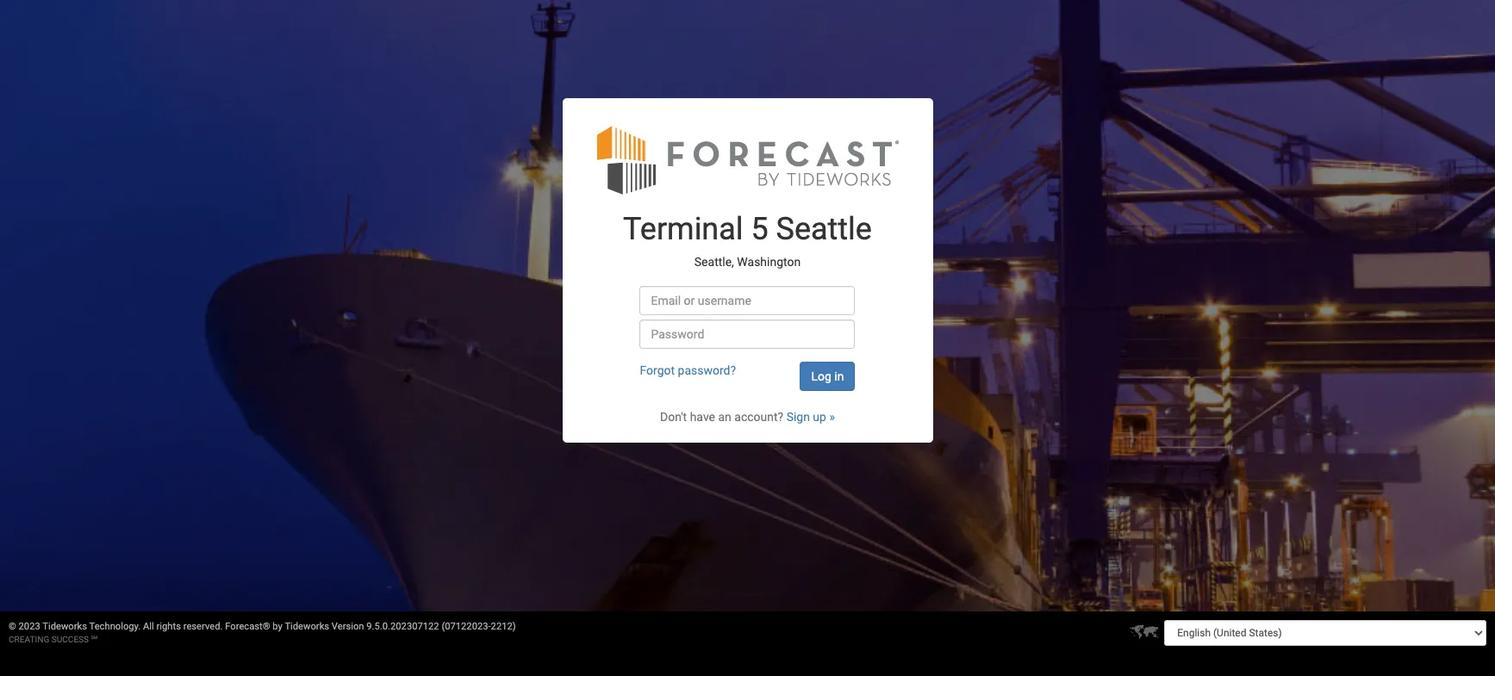 Task type: locate. For each thing, give the bounding box(es) containing it.
tideworks
[[42, 622, 87, 633], [285, 622, 329, 633]]

seattle,
[[695, 255, 734, 269]]

terminal
[[623, 211, 744, 247]]

password?
[[678, 364, 736, 378]]

log in button
[[800, 362, 856, 391]]

℠
[[91, 635, 98, 645]]

log
[[812, 370, 832, 384]]

forecast®
[[225, 622, 270, 633]]

forecast® by tideworks image
[[597, 124, 899, 196]]

in
[[835, 370, 844, 384]]

0 horizontal spatial tideworks
[[42, 622, 87, 633]]

Password password field
[[640, 320, 856, 349]]

forgot password? link
[[640, 364, 736, 378]]

forgot password? log in
[[640, 364, 844, 384]]

1 tideworks from the left
[[42, 622, 87, 633]]

tideworks up success on the left of the page
[[42, 622, 87, 633]]

up
[[813, 410, 827, 424]]

2212)
[[491, 622, 516, 633]]

seattle
[[776, 211, 872, 247]]

don't have an account? sign up »
[[660, 410, 835, 424]]

© 2023 tideworks technology. all rights reserved. forecast® by tideworks version 9.5.0.202307122 (07122023-2212) creating success ℠
[[9, 622, 516, 645]]

washington
[[737, 255, 801, 269]]

tideworks right by
[[285, 622, 329, 633]]

1 horizontal spatial tideworks
[[285, 622, 329, 633]]

Email or username text field
[[640, 286, 856, 316]]

account?
[[735, 410, 784, 424]]

©
[[9, 622, 16, 633]]

»
[[830, 410, 835, 424]]



Task type: vqa. For each thing, say whether or not it's contained in the screenshot.
Service
no



Task type: describe. For each thing, give the bounding box(es) containing it.
by
[[273, 622, 283, 633]]

version
[[332, 622, 364, 633]]

creating
[[9, 635, 49, 645]]

reserved.
[[183, 622, 223, 633]]

(07122023-
[[442, 622, 491, 633]]

success
[[51, 635, 89, 645]]

technology.
[[89, 622, 141, 633]]

9.5.0.202307122
[[367, 622, 439, 633]]

have
[[690, 410, 716, 424]]

don't
[[660, 410, 687, 424]]

sign
[[787, 410, 810, 424]]

2 tideworks from the left
[[285, 622, 329, 633]]

all
[[143, 622, 154, 633]]

sign up » link
[[787, 410, 835, 424]]

terminal 5 seattle seattle, washington
[[623, 211, 872, 269]]

rights
[[156, 622, 181, 633]]

2023
[[19, 622, 40, 633]]

forgot
[[640, 364, 675, 378]]

5
[[751, 211, 769, 247]]

an
[[718, 410, 732, 424]]



